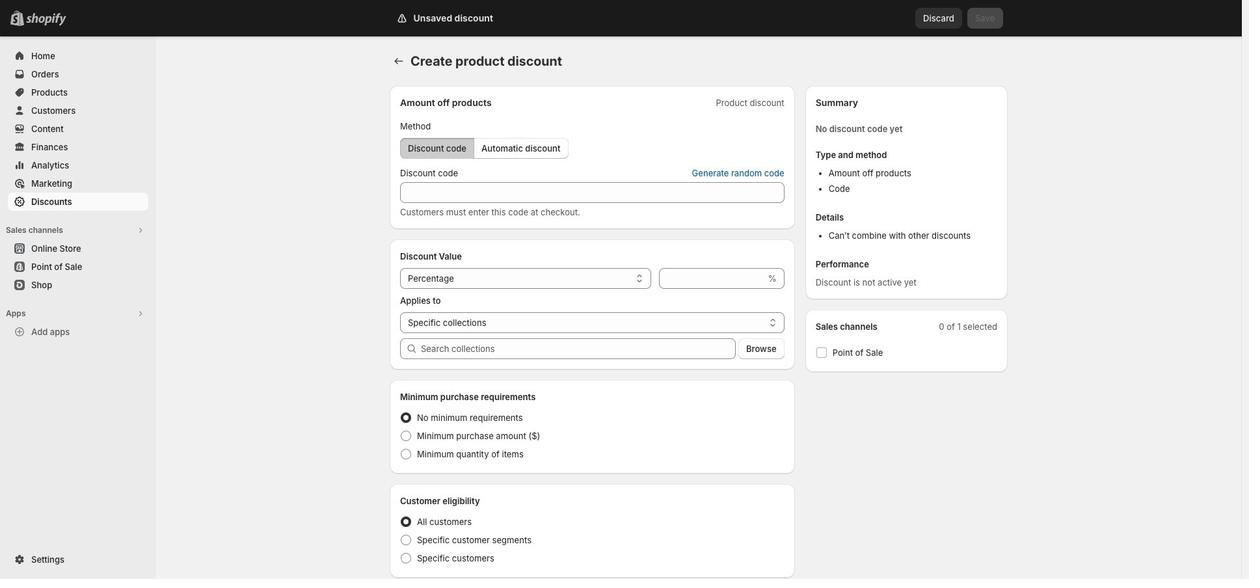 Task type: locate. For each thing, give the bounding box(es) containing it.
None text field
[[659, 268, 766, 289]]

None text field
[[400, 182, 785, 203]]



Task type: describe. For each thing, give the bounding box(es) containing it.
shopify image
[[29, 13, 69, 26]]

Search collections text field
[[421, 338, 736, 359]]



